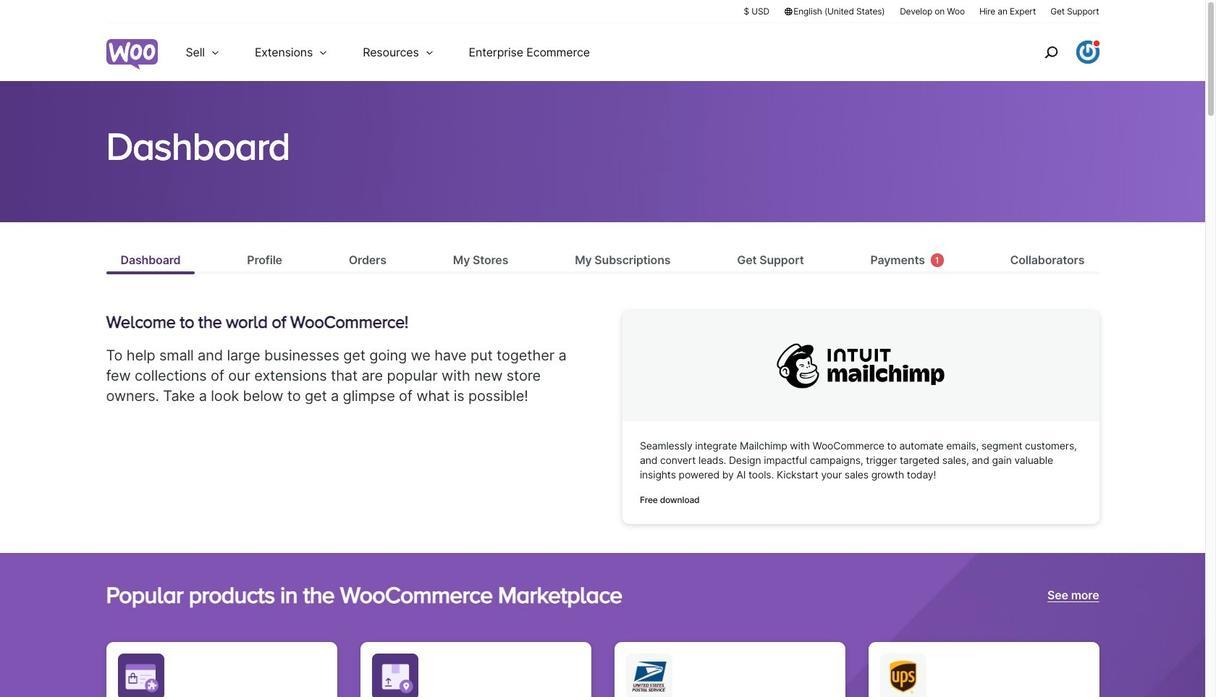 Task type: describe. For each thing, give the bounding box(es) containing it.
open account menu image
[[1076, 41, 1100, 64]]

service navigation menu element
[[1013, 29, 1100, 76]]



Task type: vqa. For each thing, say whether or not it's contained in the screenshot.
OPEN ACCOUNT MENU image
yes



Task type: locate. For each thing, give the bounding box(es) containing it.
search image
[[1039, 41, 1063, 64]]



